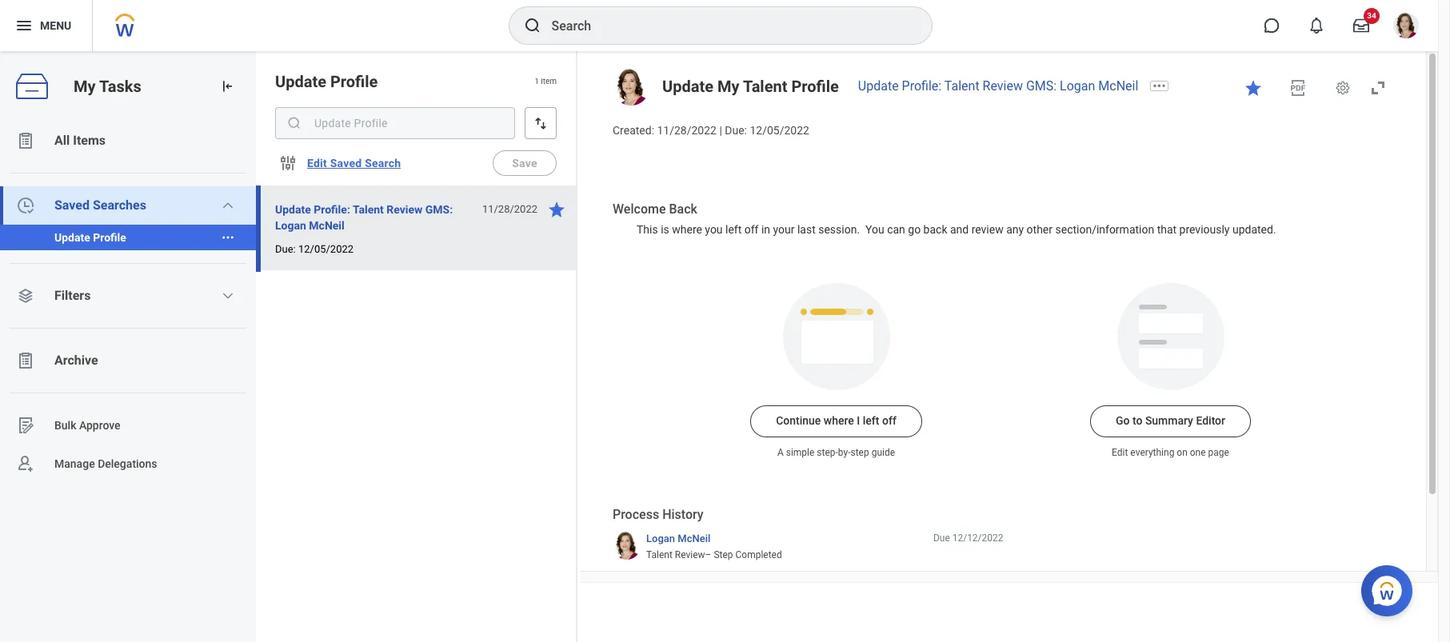 Task type: describe. For each thing, give the bounding box(es) containing it.
history
[[662, 507, 704, 523]]

continue where i left off
[[776, 415, 897, 427]]

searches
[[93, 198, 146, 213]]

process history
[[613, 507, 704, 523]]

and review
[[950, 223, 1004, 236]]

mcneil inside "update profile: talent review gms: logan mcneil"
[[309, 219, 345, 232]]

is
[[661, 223, 669, 236]]

notifications large image
[[1309, 18, 1325, 34]]

this
[[637, 223, 658, 236]]

go to summary editor button
[[1090, 406, 1251, 438]]

where inside welcome back this is where you left off in your last session.  you can go back and review any other section/information that previously updated.
[[672, 223, 702, 236]]

any
[[1006, 223, 1024, 236]]

logan mcneil button
[[646, 532, 711, 546]]

go to summary editor
[[1116, 415, 1225, 427]]

edit everything on one page
[[1112, 447, 1229, 459]]

|
[[719, 124, 722, 137]]

your
[[773, 223, 795, 236]]

editor
[[1196, 415, 1225, 427]]

rename image
[[16, 416, 35, 435]]

on
[[1177, 447, 1188, 459]]

tasks
[[99, 76, 141, 96]]

welcome
[[613, 201, 666, 217]]

manage delegations link
[[0, 445, 256, 483]]

manage
[[54, 457, 95, 470]]

perspective image
[[16, 286, 35, 306]]

one
[[1190, 447, 1206, 459]]

34 button
[[1344, 8, 1380, 43]]

menu button
[[0, 0, 92, 51]]

menu
[[40, 19, 71, 32]]

that previously
[[1157, 223, 1230, 236]]

all
[[54, 133, 70, 148]]

update inside list
[[54, 231, 90, 244]]

bulk
[[54, 419, 76, 432]]

update profile: talent review gms: logan mcneil link
[[858, 78, 1138, 94]]

i
[[857, 415, 860, 427]]

fullscreen image
[[1369, 78, 1388, 98]]

saved inside dropdown button
[[54, 198, 90, 213]]

completed
[[735, 550, 782, 561]]

1 horizontal spatial my
[[717, 77, 739, 96]]

talent inside "update profile: talent review gms: logan mcneil"
[[353, 203, 384, 216]]

in
[[761, 223, 770, 236]]

profile inside item list element
[[330, 72, 378, 91]]

page
[[1208, 447, 1229, 459]]

12/05/2022 inside item list element
[[298, 243, 354, 255]]

star image
[[547, 200, 566, 219]]

–
[[705, 550, 711, 561]]

step
[[714, 550, 733, 561]]

due
[[933, 533, 950, 544]]

off inside welcome back this is where you left off in your last session.  you can go back and review any other section/information that previously updated.
[[744, 223, 759, 236]]

continue
[[776, 415, 821, 427]]

created:
[[613, 124, 654, 137]]

edit saved search
[[307, 157, 401, 170]]

archive button
[[0, 342, 256, 380]]

go
[[1116, 415, 1130, 427]]

review inside process history region
[[675, 550, 705, 561]]

bulk approve link
[[0, 406, 256, 445]]

gear image
[[1335, 80, 1351, 96]]

manage delegations
[[54, 457, 157, 470]]

star image
[[1244, 78, 1263, 98]]

filters button
[[0, 277, 256, 315]]

view printable version (pdf) image
[[1289, 78, 1308, 98]]

left inside welcome back this is where you left off in your last session.  you can go back and review any other section/information that previously updated.
[[726, 223, 742, 236]]

clipboard image for all items
[[16, 131, 35, 150]]

bulk approve
[[54, 419, 120, 432]]

update inside "update profile: talent review gms: logan mcneil"
[[275, 203, 311, 216]]

all items
[[54, 133, 106, 148]]

user plus image
[[16, 454, 35, 474]]

mcneil inside process history region
[[678, 533, 711, 545]]

simple
[[786, 447, 815, 459]]

1 horizontal spatial 11/28/2022
[[657, 124, 717, 137]]

to
[[1133, 415, 1143, 427]]

summary
[[1145, 415, 1193, 427]]

2 horizontal spatial mcneil
[[1098, 78, 1138, 94]]

12/12/2022
[[952, 533, 1003, 544]]

gms: inside "update profile: talent review gms: logan mcneil"
[[425, 203, 453, 216]]

due: 12/05/2022
[[275, 243, 354, 255]]

all items button
[[0, 122, 256, 160]]

update profile inside button
[[54, 231, 126, 244]]

1 horizontal spatial 12/05/2022
[[750, 124, 809, 137]]

due: inside item list element
[[275, 243, 296, 255]]

saved searches
[[54, 198, 146, 213]]

menu banner
[[0, 0, 1438, 51]]

update profile inside item list element
[[275, 72, 378, 91]]

my tasks
[[74, 76, 141, 96]]

a
[[777, 447, 784, 459]]

process
[[613, 507, 659, 523]]

1
[[534, 77, 539, 86]]

clock check image
[[16, 196, 35, 215]]

update profile: talent review gms: logan mcneil button
[[275, 200, 474, 235]]



Task type: locate. For each thing, give the bounding box(es) containing it.
where left i
[[824, 415, 854, 427]]

configure image
[[278, 154, 298, 173]]

clipboard image left archive
[[16, 351, 35, 370]]

off left in
[[744, 223, 759, 236]]

my
[[74, 76, 96, 96], [717, 77, 739, 96]]

1 vertical spatial update profile
[[54, 231, 126, 244]]

update
[[275, 72, 326, 91], [662, 77, 713, 96], [858, 78, 899, 94], [275, 203, 311, 216], [54, 231, 90, 244]]

1 horizontal spatial profile:
[[902, 78, 942, 94]]

talent inside process history region
[[646, 550, 673, 561]]

1 vertical spatial logan
[[275, 219, 306, 232]]

1 vertical spatial due:
[[275, 243, 296, 255]]

last
[[797, 223, 816, 236]]

created: 11/28/2022 | due: 12/05/2022
[[613, 124, 809, 137]]

process history region
[[613, 507, 1003, 611]]

2 clipboard image from the top
[[16, 351, 35, 370]]

update profile: talent review gms: logan mcneil inside update profile: talent review gms: logan mcneil button
[[275, 203, 453, 232]]

logan inside process history region
[[646, 533, 675, 545]]

save button
[[493, 150, 557, 176]]

2 vertical spatial mcneil
[[678, 533, 711, 545]]

2 vertical spatial logan
[[646, 533, 675, 545]]

0 vertical spatial off
[[744, 223, 759, 236]]

2 vertical spatial review
[[675, 550, 705, 561]]

0 horizontal spatial review
[[387, 203, 423, 216]]

0 horizontal spatial my
[[74, 76, 96, 96]]

0 vertical spatial due:
[[725, 124, 747, 137]]

1 vertical spatial review
[[387, 203, 423, 216]]

transformation import image
[[219, 78, 235, 94]]

update profile button
[[0, 225, 214, 250]]

due: right related actions 'image'
[[275, 243, 296, 255]]

save
[[512, 157, 537, 170]]

approve
[[79, 419, 120, 432]]

session.
[[818, 223, 860, 236]]

11/28/2022 left star image
[[482, 203, 537, 215]]

12/05/2022
[[750, 124, 809, 137], [298, 243, 354, 255]]

items
[[73, 133, 106, 148]]

0 vertical spatial saved
[[330, 157, 362, 170]]

related actions image
[[221, 230, 235, 245]]

11/28/2022 left |
[[657, 124, 717, 137]]

1 horizontal spatial left
[[863, 415, 879, 427]]

0 horizontal spatial 12/05/2022
[[298, 243, 354, 255]]

0 horizontal spatial gms:
[[425, 203, 453, 216]]

where inside button
[[824, 415, 854, 427]]

logan mcneil
[[646, 533, 711, 545]]

search image
[[286, 115, 302, 131]]

1 vertical spatial 11/28/2022
[[482, 203, 537, 215]]

1 clipboard image from the top
[[16, 131, 35, 150]]

guide
[[872, 447, 895, 459]]

1 horizontal spatial edit
[[1112, 447, 1128, 459]]

2 horizontal spatial review
[[983, 78, 1023, 94]]

edit inside button
[[307, 157, 327, 170]]

talent
[[743, 77, 787, 96], [944, 78, 980, 94], [353, 203, 384, 216], [646, 550, 673, 561]]

0 vertical spatial left
[[726, 223, 742, 236]]

edit right configure image
[[307, 157, 327, 170]]

you
[[705, 223, 723, 236]]

welcome back this is where you left off in your last session.  you can go back and review any other section/information that previously updated.
[[613, 201, 1276, 236]]

off right i
[[882, 415, 897, 427]]

logan
[[1060, 78, 1095, 94], [275, 219, 306, 232], [646, 533, 675, 545]]

34
[[1367, 11, 1376, 20]]

0 horizontal spatial update profile: talent review gms: logan mcneil
[[275, 203, 453, 232]]

clipboard image left "all"
[[16, 131, 35, 150]]

search image
[[523, 16, 542, 35]]

0 horizontal spatial 11/28/2022
[[482, 203, 537, 215]]

saved right clock check image
[[54, 198, 90, 213]]

chevron down image
[[222, 199, 235, 212], [222, 290, 235, 302]]

saved searches button
[[0, 186, 256, 225]]

sort image
[[533, 115, 549, 131]]

off inside button
[[882, 415, 897, 427]]

my left tasks
[[74, 76, 96, 96]]

0 vertical spatial edit
[[307, 157, 327, 170]]

update my talent profile
[[662, 77, 839, 96]]

0 vertical spatial where
[[672, 223, 702, 236]]

clipboard image
[[16, 131, 35, 150], [16, 351, 35, 370]]

clipboard image for archive
[[16, 351, 35, 370]]

my up |
[[717, 77, 739, 96]]

edit
[[307, 157, 327, 170], [1112, 447, 1128, 459]]

0 horizontal spatial where
[[672, 223, 702, 236]]

where
[[672, 223, 702, 236], [824, 415, 854, 427]]

0 vertical spatial review
[[983, 78, 1023, 94]]

0 horizontal spatial due:
[[275, 243, 296, 255]]

1 horizontal spatial update profile: talent review gms: logan mcneil
[[858, 78, 1138, 94]]

1 horizontal spatial gms:
[[1026, 78, 1057, 94]]

left right you
[[726, 223, 742, 236]]

section/information
[[1055, 223, 1154, 236]]

1 horizontal spatial profile
[[330, 72, 378, 91]]

gms:
[[1026, 78, 1057, 94], [425, 203, 453, 216]]

1 vertical spatial 12/05/2022
[[298, 243, 354, 255]]

0 vertical spatial chevron down image
[[222, 199, 235, 212]]

1 vertical spatial saved
[[54, 198, 90, 213]]

mcneil
[[1098, 78, 1138, 94], [309, 219, 345, 232], [678, 533, 711, 545]]

0 horizontal spatial off
[[744, 223, 759, 236]]

a simple step-by-step guide
[[777, 447, 895, 459]]

profile:
[[902, 78, 942, 94], [314, 203, 350, 216]]

edit down go
[[1112, 447, 1128, 459]]

0 horizontal spatial update profile
[[54, 231, 126, 244]]

due 12/12/2022
[[933, 533, 1003, 544]]

review inside "update profile: talent review gms: logan mcneil"
[[387, 203, 423, 216]]

inbox large image
[[1353, 18, 1369, 34]]

2 chevron down image from the top
[[222, 290, 235, 302]]

1 horizontal spatial update profile
[[275, 72, 378, 91]]

delegations
[[98, 457, 157, 470]]

profile inside button
[[93, 231, 126, 244]]

left inside button
[[863, 415, 879, 427]]

chevron down image inside filters dropdown button
[[222, 290, 235, 302]]

1 vertical spatial clipboard image
[[16, 351, 35, 370]]

profile logan mcneil image
[[1393, 13, 1419, 42]]

0 vertical spatial update profile
[[275, 72, 378, 91]]

1 horizontal spatial logan
[[646, 533, 675, 545]]

search
[[365, 157, 401, 170]]

continue where i left off button
[[750, 406, 922, 438]]

by-
[[838, 447, 851, 459]]

0 vertical spatial 12/05/2022
[[750, 124, 809, 137]]

update profile: talent review gms: logan mcneil
[[858, 78, 1138, 94], [275, 203, 453, 232]]

saved
[[330, 157, 362, 170], [54, 198, 90, 213]]

logan inside "update profile: talent review gms: logan mcneil"
[[275, 219, 306, 232]]

talent review – step completed
[[646, 550, 782, 561]]

chevron down image up related actions 'image'
[[222, 199, 235, 212]]

profile
[[330, 72, 378, 91], [791, 77, 839, 96], [93, 231, 126, 244]]

0 horizontal spatial mcneil
[[309, 219, 345, 232]]

none text field inside item list element
[[275, 107, 515, 139]]

None text field
[[275, 107, 515, 139]]

0 vertical spatial gms:
[[1026, 78, 1057, 94]]

0 horizontal spatial left
[[726, 223, 742, 236]]

0 vertical spatial logan
[[1060, 78, 1095, 94]]

edit for edit saved search
[[307, 157, 327, 170]]

0 vertical spatial 11/28/2022
[[657, 124, 717, 137]]

0 vertical spatial clipboard image
[[16, 131, 35, 150]]

2 horizontal spatial profile
[[791, 77, 839, 96]]

justify image
[[14, 16, 34, 35]]

0 horizontal spatial saved
[[54, 198, 90, 213]]

2 horizontal spatial logan
[[1060, 78, 1095, 94]]

employee's photo (logan mcneil) image
[[613, 69, 649, 106]]

update profile up search image
[[275, 72, 378, 91]]

1 item
[[534, 77, 557, 86]]

1 vertical spatial left
[[863, 415, 879, 427]]

1 horizontal spatial saved
[[330, 157, 362, 170]]

clipboard image inside archive button
[[16, 351, 35, 370]]

1 vertical spatial mcneil
[[309, 219, 345, 232]]

0 vertical spatial mcneil
[[1098, 78, 1138, 94]]

1 vertical spatial where
[[824, 415, 854, 427]]

1 horizontal spatial off
[[882, 415, 897, 427]]

12/05/2022 down update profile: talent review gms: logan mcneil button at the left top of page
[[298, 243, 354, 255]]

0 horizontal spatial edit
[[307, 157, 327, 170]]

update profile down saved searches
[[54, 231, 126, 244]]

11/28/2022 inside item list element
[[482, 203, 537, 215]]

archive
[[54, 353, 98, 368]]

chevron down image inside saved searches dropdown button
[[222, 199, 235, 212]]

step-
[[817, 447, 838, 459]]

1 vertical spatial profile:
[[314, 203, 350, 216]]

1 vertical spatial update profile: talent review gms: logan mcneil
[[275, 203, 453, 232]]

edit for edit everything on one page
[[1112, 447, 1128, 459]]

back
[[669, 201, 697, 217]]

other
[[1027, 223, 1053, 236]]

saved left search
[[330, 157, 362, 170]]

1 horizontal spatial due:
[[725, 124, 747, 137]]

clipboard image inside the all items 'button'
[[16, 131, 35, 150]]

filters
[[54, 288, 91, 303]]

list containing all items
[[0, 122, 256, 483]]

everything
[[1130, 447, 1174, 459]]

1 horizontal spatial where
[[824, 415, 854, 427]]

updated.
[[1233, 223, 1276, 236]]

0 horizontal spatial profile:
[[314, 203, 350, 216]]

saved inside button
[[330, 157, 362, 170]]

chevron down image for filters
[[222, 290, 235, 302]]

chevron down image down related actions 'image'
[[222, 290, 235, 302]]

item list element
[[256, 51, 577, 642]]

update profile
[[275, 72, 378, 91], [54, 231, 126, 244]]

can go
[[887, 223, 921, 236]]

1 vertical spatial gms:
[[425, 203, 453, 216]]

profile: inside "update profile: talent review gms: logan mcneil"
[[314, 203, 350, 216]]

due:
[[725, 124, 747, 137], [275, 243, 296, 255]]

1 horizontal spatial review
[[675, 550, 705, 561]]

back
[[923, 223, 947, 236]]

0 horizontal spatial profile
[[93, 231, 126, 244]]

0 vertical spatial profile:
[[902, 78, 942, 94]]

0 vertical spatial update profile: talent review gms: logan mcneil
[[858, 78, 1138, 94]]

1 vertical spatial edit
[[1112, 447, 1128, 459]]

left
[[726, 223, 742, 236], [863, 415, 879, 427]]

list
[[0, 122, 256, 483]]

1 vertical spatial off
[[882, 415, 897, 427]]

Search Workday  search field
[[551, 8, 899, 43]]

1 chevron down image from the top
[[222, 199, 235, 212]]

12/05/2022 down update my talent profile
[[750, 124, 809, 137]]

my tasks element
[[0, 51, 256, 642]]

edit saved search button
[[301, 147, 407, 179]]

left right i
[[863, 415, 879, 427]]

1 horizontal spatial mcneil
[[678, 533, 711, 545]]

step
[[851, 447, 869, 459]]

due: right |
[[725, 124, 747, 137]]

0 horizontal spatial logan
[[275, 219, 306, 232]]

where down back
[[672, 223, 702, 236]]

item
[[541, 77, 557, 86]]

1 vertical spatial chevron down image
[[222, 290, 235, 302]]

review
[[983, 78, 1023, 94], [387, 203, 423, 216], [675, 550, 705, 561]]

chevron down image for saved searches
[[222, 199, 235, 212]]



Task type: vqa. For each thing, say whether or not it's contained in the screenshot.
the MOD corresponding to Warehouse MOD Group
no



